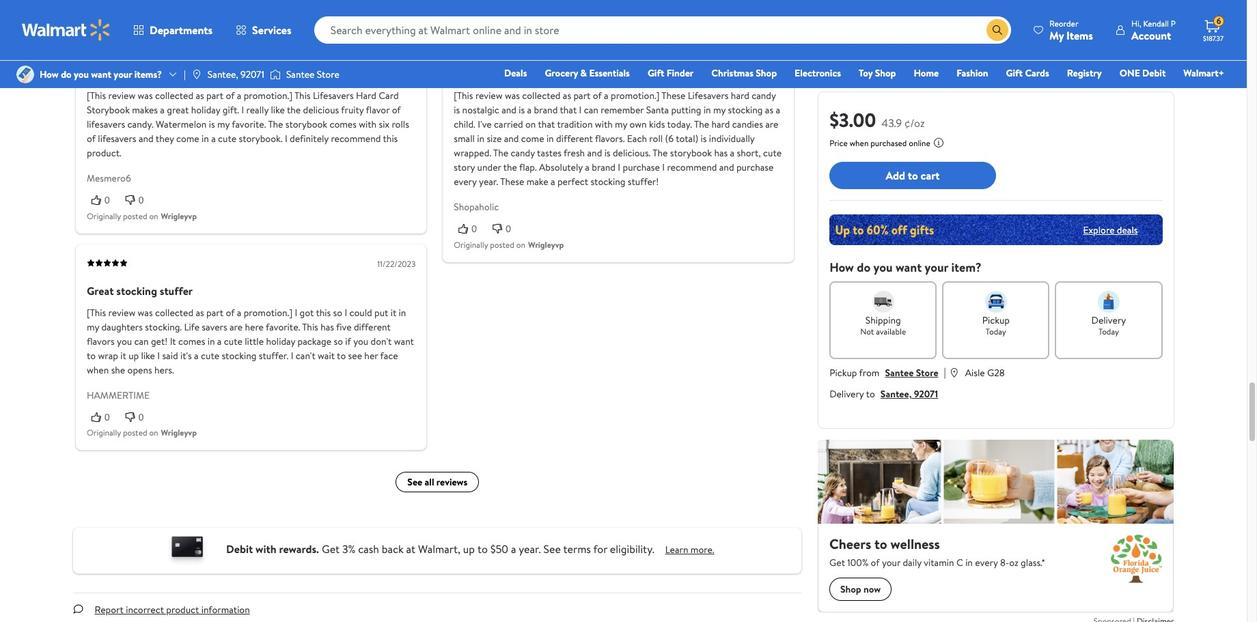 Task type: describe. For each thing, give the bounding box(es) containing it.
1 vertical spatial see
[[544, 542, 561, 557]]

christmas
[[712, 66, 754, 80]]

review for favorite
[[475, 89, 502, 102]]

one debit card image
[[160, 534, 215, 568]]

like inside [this review was collected as part of a promotion.] this lifesavers hard card storybook makes a great holiday gift. i really like the delicious fruity flavor of lifesavers candy. watermelon is my favorite. the storybook comes with six rolls of lifesavers and they come in a cute storybook. i definitely recommend this product.
[[271, 103, 285, 117]]

$3.00
[[830, 107, 876, 133]]

i down delicious. on the top of page
[[618, 161, 620, 174]]

holiday inside [this review was collected as part of a promotion.] i got this so i could put it in my daughters stocking. life savers are here favorite. this has five different flavors you can get! it comes in a cute little holiday package so if you don't want to wrap it up like i said it's a cute stocking stuffer. i can't wait to see her face when she opens hers.
[[266, 334, 295, 348]]

from
[[859, 366, 880, 380]]

can inside [this review was collected as part of a promotion.] i got this so i could put it in my daughters stocking. life savers are here favorite. this has five different flavors you can get! it comes in a cute little holiday package so if you don't want to wrap it up like i said it's a cute stocking stuffer. i can't wait to see her face when she opens hers.
[[134, 334, 148, 348]]

incorrect
[[126, 603, 164, 617]]

10/31/2023
[[377, 41, 415, 53]]

and down carried
[[504, 132, 519, 145]]

 image for how do you want your items?
[[16, 66, 34, 83]]

six
[[379, 117, 389, 131]]

five
[[336, 320, 351, 334]]

stuffer!
[[628, 175, 659, 189]]

stocking up the candies
[[728, 103, 763, 117]]

you down "daughters"
[[117, 334, 132, 348]]

up inside [this review was collected as part of a promotion.] i got this so i could put it in my daughters stocking. life savers are here favorite. this has five different flavors you can get! it comes in a cute little holiday package so if you don't want to wrap it up like i said it's a cute stocking stuffer. i can't wait to see her face when she opens hers.
[[128, 349, 139, 362]]

¢/oz
[[905, 115, 925, 130]]

i left got
[[294, 306, 297, 319]]

you left candy
[[74, 68, 89, 81]]

gift finder link
[[642, 66, 700, 81]]

1 purchase from the left
[[623, 161, 660, 174]]

today.
[[667, 117, 692, 131]]

you up the intent image for shipping
[[874, 259, 893, 276]]

eligibility.
[[610, 542, 655, 557]]

to left $50
[[478, 542, 488, 557]]

explore deals link
[[1078, 218, 1144, 242]]

is up carried
[[519, 103, 525, 117]]

in right put
[[399, 306, 406, 319]]

registry link
[[1061, 66, 1108, 81]]

one debit
[[1120, 66, 1166, 80]]

kids
[[649, 117, 665, 131]]

the inside the [this review was collected as part of a promotion.] these lifesavers hard candy is nostalgic and is a brand that i can remember santa putting in my stocking as a child. i've carried on that tradition with my own kids today.    the hard candies are small in size and come in different flavors. each roll (6 total) is individually wrapped. the candy tastes fresh and is delicious.    the storybook has a short, cute story under the flap.    absolutely a brand i purchase i recommend and purchase every year. these make a perfect stocking stuffer!
[[503, 161, 517, 174]]

wrigleyvp for hard
[[528, 239, 564, 250]]

1 vertical spatial debit
[[226, 542, 253, 557]]

posted for candy
[[123, 210, 147, 222]]

walmart,
[[418, 542, 461, 557]]

my up individually on the top of page
[[713, 103, 726, 117]]

purchased
[[871, 137, 907, 149]]

santee, 92071
[[208, 68, 264, 81]]

i down roll
[[662, 161, 665, 174]]

0 horizontal spatial my
[[454, 66, 468, 81]]

all
[[425, 475, 434, 489]]

originally for hard
[[86, 210, 121, 222]]

shop for christmas shop
[[756, 66, 777, 80]]

fashion
[[957, 66, 989, 80]]

comes for great stocking stuffer
[[178, 334, 205, 348]]

stocking inside [this review was collected as part of a promotion.] i got this so i could put it in my daughters stocking. life savers are here favorite. this has five different flavors you can get! it comes in a cute little holiday package so if you don't want to wrap it up like i said it's a cute stocking stuffer. i can't wait to see her face when she opens hers.
[[221, 349, 256, 362]]

cart
[[921, 168, 940, 183]]

short,
[[737, 146, 761, 160]]

santee, 92071 button
[[881, 387, 939, 401]]

review for candy
[[108, 89, 135, 102]]

&
[[581, 66, 587, 80]]

1 vertical spatial it
[[120, 349, 126, 362]]

0 horizontal spatial hard
[[86, 66, 110, 81]]

lifesavers for hard candy storybook
[[313, 89, 353, 102]]

was for stocking
[[137, 306, 152, 319]]

promotion.] for my favorite hard candy
[[611, 89, 659, 102]]

intent image for shipping image
[[873, 291, 894, 313]]

gift for gift cards
[[1006, 66, 1023, 80]]

1 horizontal spatial brand
[[592, 161, 615, 174]]

today for pickup
[[986, 326, 1007, 338]]

favorite. inside [this review was collected as part of a promotion.] this lifesavers hard card storybook makes a great holiday gift. i really like the delicious fruity flavor of lifesavers candy. watermelon is my favorite. the storybook comes with six rolls of lifesavers and they come in a cute storybook. i definitely recommend this product.
[[232, 117, 266, 131]]

comes for hard candy storybook
[[329, 117, 356, 131]]

in right the putting
[[704, 103, 711, 117]]

1 vertical spatial |
[[944, 365, 946, 380]]

1 so from the top
[[333, 306, 342, 319]]

when inside [this review was collected as part of a promotion.] i got this so i could put it in my daughters stocking. life savers are here favorite. this has five different flavors you can get! it comes in a cute little holiday package so if you don't want to wrap it up like i said it's a cute stocking stuffer. i can't wait to see her face when she opens hers.
[[86, 363, 109, 377]]

tastes
[[537, 146, 561, 160]]

my favorite hard candy
[[454, 66, 563, 81]]

could
[[349, 306, 372, 319]]

11/1/2023
[[750, 41, 783, 53]]

 image for santee, 92071
[[191, 69, 202, 80]]

with for my favorite hard candy
[[595, 117, 613, 131]]

remember
[[601, 103, 644, 117]]

3%
[[342, 542, 356, 557]]

was for candy
[[137, 89, 152, 102]]

item?
[[952, 259, 982, 276]]

[this for hard
[[86, 89, 106, 102]]

to down from on the bottom right of page
[[866, 387, 875, 401]]

life
[[184, 320, 199, 334]]

gift.
[[222, 103, 239, 117]]

originally posted on wrigleyvp for favorite
[[454, 239, 564, 250]]

want inside [this review was collected as part of a promotion.] i got this so i could put it in my daughters stocking. life savers are here favorite. this has five different flavors you can get! it comes in a cute little holiday package so if you don't want to wrap it up like i said it's a cute stocking stuffer. i can't wait to see her face when she opens hers.
[[394, 334, 414, 348]]

the inside [this review was collected as part of a promotion.] this lifesavers hard card storybook makes a great holiday gift. i really like the delicious fruity flavor of lifesavers candy. watermelon is my favorite. the storybook comes with six rolls of lifesavers and they come in a cute storybook. i definitely recommend this product.
[[287, 103, 300, 117]]

the down roll
[[653, 146, 668, 160]]

services
[[252, 23, 292, 38]]

0 vertical spatial santee
[[286, 68, 315, 81]]

up to sixty percent off deals. shop now. image
[[830, 214, 1163, 245]]

of for great stocking stuffer
[[225, 306, 234, 319]]

part for my favorite hard candy
[[573, 89, 590, 102]]

gift finder
[[648, 66, 694, 80]]

store inside pickup from santee store |
[[916, 366, 939, 380]]

delivery to santee, 92071
[[830, 387, 939, 401]]

cute left little
[[224, 334, 242, 348]]

0 horizontal spatial brand
[[534, 103, 558, 117]]

is right the total) in the right of the page
[[701, 132, 707, 145]]

of up the product.
[[86, 132, 95, 145]]

are inside the [this review was collected as part of a promotion.] these lifesavers hard candy is nostalgic and is a brand that i can remember santa putting in my stocking as a child. i've carried on that tradition with my own kids today.    the hard candies are small in size and come in different flavors. each roll (6 total) is individually wrapped. the candy tastes fresh and is delicious.    the storybook has a short, cute story under the flap.    absolutely a brand i purchase i recommend and purchase every year. these make a perfect stocking stuffer!
[[765, 117, 778, 131]]

11/22/2023
[[377, 258, 415, 269]]

add
[[886, 168, 906, 183]]

gift cards link
[[1000, 66, 1056, 81]]

it's
[[180, 349, 192, 362]]

delivery for today
[[1092, 314, 1127, 327]]

collected for stuffer
[[155, 306, 193, 319]]

cash
[[358, 542, 379, 557]]

g28
[[988, 366, 1005, 380]]

0 horizontal spatial santee,
[[208, 68, 238, 81]]

of up rolls
[[392, 103, 401, 117]]

registry
[[1067, 66, 1102, 80]]

1 vertical spatial year.
[[519, 542, 541, 557]]

0 vertical spatial candy
[[535, 66, 563, 81]]

reorder
[[1050, 17, 1079, 29]]

1 vertical spatial these
[[500, 175, 524, 189]]

own
[[629, 117, 647, 131]]

reviews
[[436, 475, 467, 489]]

as for hard candy storybook
[[195, 89, 204, 102]]

great
[[167, 103, 189, 117]]

holiday inside [this review was collected as part of a promotion.] this lifesavers hard card storybook makes a great holiday gift. i really like the delicious fruity flavor of lifesavers candy. watermelon is my favorite. the storybook comes with six rolls of lifesavers and they come in a cute storybook. i definitely recommend this product.
[[191, 103, 220, 117]]

0 vertical spatial lifesavers
[[86, 117, 125, 131]]

6 $187.37
[[1204, 15, 1224, 43]]

shop for toy shop
[[875, 66, 896, 80]]

like inside [this review was collected as part of a promotion.] i got this so i could put it in my daughters stocking. life savers are here favorite. this has five different flavors you can get! it comes in a cute little holiday package so if you don't want to wrap it up like i said it's a cute stocking stuffer. i can't wait to see her face when she opens hers.
[[141, 349, 155, 362]]

today for delivery
[[1099, 326, 1119, 338]]

Walmart Site-Wide search field
[[314, 16, 1012, 44]]

1 vertical spatial candy
[[752, 89, 776, 102]]

the up the total) in the right of the page
[[694, 117, 709, 131]]

stocking right perfect
[[590, 175, 625, 189]]

1 horizontal spatial up
[[463, 542, 475, 557]]

0 vertical spatial store
[[317, 68, 339, 81]]

is up child.
[[454, 103, 460, 117]]

originally for great
[[86, 427, 121, 439]]

promotion.] for great stocking stuffer
[[243, 306, 292, 319]]

electronics link
[[789, 66, 847, 81]]

1 vertical spatial that
[[538, 117, 555, 131]]

0 horizontal spatial see
[[407, 475, 422, 489]]

on inside the [this review was collected as part of a promotion.] these lifesavers hard candy is nostalgic and is a brand that i can remember santa putting in my stocking as a child. i've carried on that tradition with my own kids today.    the hard candies are small in size and come in different flavors. each roll (6 total) is individually wrapped. the candy tastes fresh and is delicious.    the storybook has a short, cute story under the flap.    absolutely a brand i purchase i recommend and purchase every year. these make a perfect stocking stuffer!
[[525, 117, 536, 131]]

can inside the [this review was collected as part of a promotion.] these lifesavers hard candy is nostalgic and is a brand that i can remember santa putting in my stocking as a child. i've carried on that tradition with my own kids today.    the hard candies are small in size and come in different flavors. each roll (6 total) is individually wrapped. the candy tastes fresh and is delicious.    the storybook has a short, cute story under the flap.    absolutely a brand i purchase i recommend and purchase every year. these make a perfect stocking stuffer!
[[584, 103, 598, 117]]

and down individually on the top of page
[[719, 161, 734, 174]]

wrigleyvp for storybook
[[161, 210, 197, 222]]

0 horizontal spatial with
[[256, 542, 277, 557]]

come inside [this review was collected as part of a promotion.] this lifesavers hard card storybook makes a great holiday gift. i really like the delicious fruity flavor of lifesavers candy. watermelon is my favorite. the storybook comes with six rolls of lifesavers and they come in a cute storybook. i definitely recommend this product.
[[176, 132, 199, 145]]

my inside [this review was collected as part of a promotion.] this lifesavers hard card storybook makes a great holiday gift. i really like the delicious fruity flavor of lifesavers candy. watermelon is my favorite. the storybook comes with six rolls of lifesavers and they come in a cute storybook. i definitely recommend this product.
[[217, 117, 229, 131]]

debit with rewards. get 3% cash back at walmart, up to $50 a year. see terms for eligibility.
[[226, 542, 655, 557]]

$187.37
[[1204, 33, 1224, 43]]

mesmero6
[[86, 171, 131, 185]]

storybook.
[[239, 132, 282, 145]]

aisle
[[966, 366, 985, 380]]

flap.
[[519, 161, 537, 174]]

as for great stocking stuffer
[[195, 306, 204, 319]]

in down savers
[[207, 334, 215, 348]]

for
[[594, 542, 608, 557]]

(6
[[665, 132, 674, 145]]

card
[[378, 89, 398, 102]]

[this review was collected as part of a promotion.] these lifesavers hard candy is nostalgic and is a brand that i can remember santa putting in my stocking as a child. i've carried on that tradition with my own kids today.    the hard candies are small in size and come in different flavors. each roll (6 total) is individually wrapped. the candy tastes fresh and is delicious.    the storybook has a short, cute story under the flap.    absolutely a brand i purchase i recommend and purchase every year. these make a perfect stocking stuffer!
[[454, 89, 782, 189]]

43.9
[[882, 115, 902, 130]]

savers
[[202, 320, 227, 334]]

gift for gift finder
[[648, 66, 665, 80]]

her
[[364, 349, 378, 362]]

intent image for delivery image
[[1098, 291, 1120, 313]]

explore deals
[[1084, 223, 1138, 237]]

come inside the [this review was collected as part of a promotion.] these lifesavers hard candy is nostalgic and is a brand that i can remember santa putting in my stocking as a child. i've carried on that tradition with my own kids today.    the hard candies are small in size and come in different flavors. each roll (6 total) is individually wrapped. the candy tastes fresh and is delicious.    the storybook has a short, cute story under the flap.    absolutely a brand i purchase i recommend and purchase every year. these make a perfect stocking stuffer!
[[521, 132, 544, 145]]

pickup today
[[983, 314, 1010, 338]]

in up tastes
[[546, 132, 554, 145]]

originally for my
[[454, 239, 488, 250]]

get!
[[151, 334, 167, 348]]

different inside [this review was collected as part of a promotion.] i got this so i could put it in my daughters stocking. life savers are here favorite. this has five different flavors you can get! it comes in a cute little holiday package so if you don't want to wrap it up like i said it's a cute stocking stuffer. i can't wait to see her face when she opens hers.
[[354, 320, 390, 334]]

recommend inside the [this review was collected as part of a promotion.] these lifesavers hard candy is nostalgic and is a brand that i can remember santa putting in my stocking as a child. i've carried on that tradition with my own kids today.    the hard candies are small in size and come in different flavors. each roll (6 total) is individually wrapped. the candy tastes fresh and is delicious.    the storybook has a short, cute story under the flap.    absolutely a brand i purchase i recommend and purchase every year. these make a perfect stocking stuffer!
[[667, 161, 717, 174]]

i've
[[478, 117, 492, 131]]

definitely
[[290, 132, 328, 145]]

stocking right great
[[116, 283, 157, 298]]

as down 'christmas shop'
[[765, 103, 773, 117]]

collected for hard
[[522, 89, 560, 102]]

my down remember
[[615, 117, 627, 131]]

price when purchased online
[[830, 137, 931, 149]]

recommend inside [this review was collected as part of a promotion.] this lifesavers hard card storybook makes a great holiday gift. i really like the delicious fruity flavor of lifesavers candy. watermelon is my favorite. the storybook comes with six rolls of lifesavers and they come in a cute storybook. i definitely recommend this product.
[[331, 132, 381, 145]]

part for hard candy storybook
[[206, 89, 223, 102]]

and up carried
[[501, 103, 516, 117]]

grocery
[[545, 66, 578, 80]]

0 vertical spatial that
[[560, 103, 577, 117]]

essentials
[[589, 66, 630, 80]]

0 vertical spatial 92071
[[241, 68, 264, 81]]

each
[[627, 132, 647, 145]]

p
[[1171, 17, 1176, 29]]

originally posted on wrigleyvp for candy
[[86, 210, 197, 222]]

i up "five"
[[344, 306, 347, 319]]

cute inside [this review was collected as part of a promotion.] this lifesavers hard card storybook makes a great holiday gift. i really like the delicious fruity flavor of lifesavers candy. watermelon is my favorite. the storybook comes with six rolls of lifesavers and they come in a cute storybook. i definitely recommend this product.
[[218, 132, 236, 145]]

services button
[[224, 14, 303, 46]]

daughters
[[101, 320, 142, 334]]

learn
[[666, 543, 689, 557]]

toy
[[859, 66, 873, 80]]

flavor
[[366, 103, 389, 117]]

0 vertical spatial hard
[[511, 66, 532, 81]]

wrapped.
[[454, 146, 491, 160]]

1 vertical spatial lifesavers
[[98, 132, 136, 145]]

small
[[454, 132, 475, 145]]

year. inside the [this review was collected as part of a promotion.] these lifesavers hard candy is nostalgic and is a brand that i can remember santa putting in my stocking as a child. i've carried on that tradition with my own kids today.    the hard candies are small in size and come in different flavors. each roll (6 total) is individually wrapped. the candy tastes fresh and is delicious.    the storybook has a short, cute story under the flap.    absolutely a brand i purchase i recommend and purchase every year. these make a perfect stocking stuffer!
[[479, 175, 498, 189]]

shopaholic
[[454, 200, 499, 214]]

0 vertical spatial these
[[661, 89, 685, 102]]

posted for stocking
[[123, 427, 147, 439]]

available
[[876, 326, 906, 338]]

0 horizontal spatial |
[[184, 68, 186, 81]]

make
[[526, 175, 548, 189]]

with for hard candy storybook
[[359, 117, 376, 131]]

pickup from santee store |
[[830, 365, 946, 380]]

christmas shop link
[[706, 66, 783, 81]]

Search search field
[[314, 16, 1012, 44]]



Task type: vqa. For each thing, say whether or not it's contained in the screenshot.
promotion.] inside the [This review was collected as part of a promotion.] This Lifesavers Hard Card Storybook makes a great holiday gift. I really like the delicious fruity flavor of lifesavers candy. Watermelon is my favorite. The storybook comes with six rolls of lifesavers and they come in a cute storybook. I definitely recommend this product.
yes



Task type: locate. For each thing, give the bounding box(es) containing it.
promotion.] inside the [this review was collected as part of a promotion.] these lifesavers hard candy is nostalgic and is a brand that i can remember santa putting in my stocking as a child. i've carried on that tradition with my own kids today.    the hard candies are small in size and come in different flavors. each roll (6 total) is individually wrapped. the candy tastes fresh and is delicious.    the storybook has a short, cute story under the flap.    absolutely a brand i purchase i recommend and purchase every year. these make a perfect stocking stuffer!
[[611, 89, 659, 102]]

that left tradition
[[538, 117, 555, 131]]

santee, down pickup from santee store |
[[881, 387, 912, 401]]

0 horizontal spatial  image
[[16, 66, 34, 83]]

wrap
[[98, 349, 118, 362]]

this inside [this review was collected as part of a promotion.] this lifesavers hard card storybook makes a great holiday gift. i really like the delicious fruity flavor of lifesavers candy. watermelon is my favorite. the storybook comes with six rolls of lifesavers and they come in a cute storybook. i definitely recommend this product.
[[383, 132, 398, 145]]

you right if
[[353, 334, 368, 348]]

this down six
[[383, 132, 398, 145]]

1 vertical spatial delivery
[[830, 387, 864, 401]]

1 vertical spatial do
[[857, 259, 871, 276]]

delivery down the intent image for delivery
[[1092, 314, 1127, 327]]

of for my favorite hard candy
[[593, 89, 602, 102]]

posted down mesmero6 on the left of page
[[123, 210, 147, 222]]

to inside button
[[908, 168, 918, 183]]

2 vertical spatial posted
[[123, 427, 147, 439]]

every
[[454, 175, 477, 189]]

1 horizontal spatial delivery
[[1092, 314, 1127, 327]]

was for favorite
[[505, 89, 520, 102]]

1 horizontal spatial today
[[1099, 326, 1119, 338]]

absolutely
[[539, 161, 583, 174]]

1 vertical spatial 92071
[[914, 387, 939, 401]]

collected up stocking.
[[155, 306, 193, 319]]

want
[[91, 68, 111, 81], [896, 259, 922, 276], [394, 334, 414, 348]]

your for items?
[[114, 68, 132, 81]]

as
[[195, 89, 204, 102], [563, 89, 571, 102], [765, 103, 773, 117], [195, 306, 204, 319]]

promotion.] up remember
[[611, 89, 659, 102]]

year.
[[479, 175, 498, 189], [519, 542, 541, 557]]

is inside [this review was collected as part of a promotion.] this lifesavers hard card storybook makes a great holiday gift. i really like the delicious fruity flavor of lifesavers candy. watermelon is my favorite. the storybook comes with six rolls of lifesavers and they come in a cute storybook. i definitely recommend this product.
[[209, 117, 215, 131]]

in
[[704, 103, 711, 117], [201, 132, 209, 145], [477, 132, 484, 145], [546, 132, 554, 145], [399, 306, 406, 319], [207, 334, 215, 348]]

collected inside [this review was collected as part of a promotion.] i got this so i could put it in my daughters stocking. life savers are here favorite. this has five different flavors you can get! it comes in a cute little holiday package so if you don't want to wrap it up like i said it's a cute stocking stuffer. i can't wait to see her face when she opens hers.
[[155, 306, 193, 319]]

storybook up great on the left top
[[146, 66, 195, 81]]

do down walmart image
[[61, 68, 72, 81]]

on for great stocking stuffer
[[149, 427, 158, 439]]

you
[[74, 68, 89, 81], [874, 259, 893, 276], [117, 334, 132, 348], [353, 334, 368, 348]]

with inside [this review was collected as part of a promotion.] this lifesavers hard card storybook makes a great holiday gift. i really like the delicious fruity flavor of lifesavers candy. watermelon is my favorite. the storybook comes with six rolls of lifesavers and they come in a cute storybook. i definitely recommend this product.
[[359, 117, 376, 131]]

candy
[[113, 66, 143, 81]]

report incorrect product information
[[95, 603, 250, 617]]

0 vertical spatial up
[[128, 349, 139, 362]]

do for how do you want your items?
[[61, 68, 72, 81]]

pickup
[[983, 314, 1010, 327], [830, 366, 857, 380]]

[this for great
[[86, 306, 106, 319]]

0 horizontal spatial storybook
[[86, 103, 129, 117]]

with up flavors.
[[595, 117, 613, 131]]

flavors.
[[595, 132, 625, 145]]

part up gift.
[[206, 89, 223, 102]]

candy right "deals" link on the top of the page
[[535, 66, 563, 81]]

is down flavors.
[[604, 146, 610, 160]]

wait
[[318, 349, 335, 362]]

1 vertical spatial wrigleyvp
[[528, 239, 564, 250]]

my inside [this review was collected as part of a promotion.] i got this so i could put it in my daughters stocking. life savers are here favorite. this has five different flavors you can get! it comes in a cute little holiday package so if you don't want to wrap it up like i said it's a cute stocking stuffer. i can't wait to see her face when she opens hers.
[[86, 320, 99, 334]]

1 horizontal spatial this
[[383, 132, 398, 145]]

pickup for pickup from santee store |
[[830, 366, 857, 380]]

so up "five"
[[333, 306, 342, 319]]

debit inside 'link'
[[1143, 66, 1166, 80]]

1 vertical spatial posted
[[490, 239, 514, 250]]

as up watermelon
[[195, 89, 204, 102]]

was up makes
[[137, 89, 152, 102]]

2 today from the left
[[1099, 326, 1119, 338]]

cute
[[218, 132, 236, 145], [763, 146, 782, 160], [224, 334, 242, 348], [201, 349, 219, 362]]

1 lifesavers from the left
[[313, 89, 353, 102]]

2 vertical spatial candy
[[511, 146, 535, 160]]

2 lifesavers from the left
[[688, 89, 729, 102]]

part inside [this review was collected as part of a promotion.] this lifesavers hard card storybook makes a great holiday gift. i really like the delicious fruity flavor of lifesavers candy. watermelon is my favorite. the storybook comes with six rolls of lifesavers and they come in a cute storybook. i definitely recommend this product.
[[206, 89, 223, 102]]

the
[[268, 117, 283, 131], [694, 117, 709, 131], [493, 146, 508, 160], [653, 146, 668, 160]]

under
[[477, 161, 501, 174]]

0 horizontal spatial purchase
[[623, 161, 660, 174]]

2 vertical spatial hard
[[711, 117, 730, 131]]

she
[[111, 363, 125, 377]]

debit right one debit card "image"
[[226, 542, 253, 557]]

today down intent image for pickup
[[986, 326, 1007, 338]]

part for great stocking stuffer
[[206, 306, 223, 319]]

to left see
[[337, 349, 346, 362]]

debit right one at right top
[[1143, 66, 1166, 80]]

delivery for to
[[830, 387, 864, 401]]

today down the intent image for delivery
[[1099, 326, 1119, 338]]

i left the definitely on the left top of the page
[[285, 132, 287, 145]]

my inside the reorder my items
[[1050, 28, 1064, 43]]

0 vertical spatial want
[[91, 68, 111, 81]]

report incorrect product information button
[[84, 594, 261, 623]]

the inside [this review was collected as part of a promotion.] this lifesavers hard card storybook makes a great holiday gift. i really like the delicious fruity flavor of lifesavers candy. watermelon is my favorite. the storybook comes with six rolls of lifesavers and they come in a cute storybook. i definitely recommend this product.
[[268, 117, 283, 131]]

holiday up stuffer.
[[266, 334, 295, 348]]

as for my favorite hard candy
[[563, 89, 571, 102]]

santee store button
[[885, 366, 939, 380]]

different up fresh
[[556, 132, 593, 145]]

fresh
[[564, 146, 585, 160]]

see
[[407, 475, 422, 489], [544, 542, 561, 557]]

0 vertical spatial wrigleyvp
[[161, 210, 197, 222]]

are inside [this review was collected as part of a promotion.] i got this so i could put it in my daughters stocking. life savers are here favorite. this has five different flavors you can get! it comes in a cute little holiday package so if you don't want to wrap it up like i said it's a cute stocking stuffer. i can't wait to see her face when she opens hers.
[[229, 320, 242, 334]]

year. down under
[[479, 175, 498, 189]]

[this for my
[[454, 89, 473, 102]]

don't
[[370, 334, 392, 348]]

santee
[[286, 68, 315, 81], [885, 366, 914, 380]]

pickup down intent image for pickup
[[983, 314, 1010, 327]]

christmas shop
[[712, 66, 777, 80]]

1 vertical spatial santee
[[885, 366, 914, 380]]

search icon image
[[992, 25, 1003, 36]]

i right gift.
[[241, 103, 244, 117]]

here
[[245, 320, 263, 334]]

1 horizontal spatial santee
[[885, 366, 914, 380]]

favorite. inside [this review was collected as part of a promotion.] i got this so i could put it in my daughters stocking. life savers are here favorite. this has five different flavors you can get! it comes in a cute little holiday package so if you don't want to wrap it up like i said it's a cute stocking stuffer. i can't wait to see her face when she opens hers.
[[266, 320, 300, 334]]

the left 'flap.' at the top left of page
[[503, 161, 517, 174]]

delivery down from on the bottom right of page
[[830, 387, 864, 401]]

0 vertical spatial see
[[407, 475, 422, 489]]

different inside the [this review was collected as part of a promotion.] these lifesavers hard candy is nostalgic and is a brand that i can remember santa putting in my stocking as a child. i've carried on that tradition with my own kids today.    the hard candies are small in size and come in different flavors. each roll (6 total) is individually wrapped. the candy tastes fresh and is delicious.    the storybook has a short, cute story under the flap.    absolutely a brand i purchase i recommend and purchase every year. these make a perfect stocking stuffer!
[[556, 132, 593, 145]]

package
[[297, 334, 331, 348]]

your
[[114, 68, 132, 81], [925, 259, 949, 276]]

deals
[[1117, 223, 1138, 237]]

[this inside the [this review was collected as part of a promotion.] these lifesavers hard candy is nostalgic and is a brand that i can remember santa putting in my stocking as a child. i've carried on that tradition with my own kids today.    the hard candies are small in size and come in different flavors. each roll (6 total) is individually wrapped. the candy tastes fresh and is delicious.    the storybook has a short, cute story under the flap.    absolutely a brand i purchase i recommend and purchase every year. these make a perfect stocking stuffer!
[[454, 89, 473, 102]]

great
[[86, 283, 113, 298]]

storybook inside [this review was collected as part of a promotion.] this lifesavers hard card storybook makes a great holiday gift. i really like the delicious fruity flavor of lifesavers candy. watermelon is my favorite. the storybook comes with six rolls of lifesavers and they come in a cute storybook. i definitely recommend this product.
[[285, 117, 327, 131]]

0 vertical spatial can
[[584, 103, 598, 117]]

1 vertical spatial comes
[[178, 334, 205, 348]]

toy shop
[[859, 66, 896, 80]]

originally
[[86, 210, 121, 222], [454, 239, 488, 250], [86, 427, 121, 439]]

as up life
[[195, 306, 204, 319]]

today inside pickup today
[[986, 326, 1007, 338]]

0 vertical spatial debit
[[1143, 66, 1166, 80]]

1 horizontal spatial are
[[765, 117, 778, 131]]

1 horizontal spatial hard
[[711, 117, 730, 131]]

92071
[[241, 68, 264, 81], [914, 387, 939, 401]]

carried
[[494, 117, 523, 131]]

the down "size"
[[493, 146, 508, 160]]

with inside the [this review was collected as part of a promotion.] these lifesavers hard candy is nostalgic and is a brand that i can remember santa putting in my stocking as a child. i've carried on that tradition with my own kids today.    the hard candies are small in size and come in different flavors. each roll (6 total) is individually wrapped. the candy tastes fresh and is delicious.    the storybook has a short, cute story under the flap.    absolutely a brand i purchase i recommend and purchase every year. these make a perfect stocking stuffer!
[[595, 117, 613, 131]]

i up tradition
[[579, 103, 582, 117]]

0 vertical spatial this
[[294, 89, 310, 102]]

rewards.
[[279, 542, 319, 557]]

1 today from the left
[[986, 326, 1007, 338]]

different
[[556, 132, 593, 145], [354, 320, 390, 334]]

in left "size"
[[477, 132, 484, 145]]

today inside delivery today
[[1099, 326, 1119, 338]]

2 shop from the left
[[875, 66, 896, 80]]

gift left cards
[[1006, 66, 1023, 80]]

1 horizontal spatial 92071
[[914, 387, 939, 401]]

part up savers
[[206, 306, 223, 319]]

of inside [this review was collected as part of a promotion.] i got this so i could put it in my daughters stocking. life savers are here favorite. this has five different flavors you can get! it comes in a cute little holiday package so if you don't want to wrap it up like i said it's a cute stocking stuffer. i can't wait to see her face when she opens hers.
[[225, 306, 234, 319]]

2 come from the left
[[521, 132, 544, 145]]

on
[[525, 117, 536, 131], [149, 210, 158, 222], [516, 239, 525, 250], [149, 427, 158, 439]]

hard up individually on the top of page
[[711, 117, 730, 131]]

0 vertical spatial so
[[333, 306, 342, 319]]

2 vertical spatial want
[[394, 334, 414, 348]]

originally down hammertime
[[86, 427, 121, 439]]

grocery & essentials link
[[539, 66, 636, 81]]

one debit card  debit with rewards. get 3% cash back at walmart, up to $50 a year. see terms for eligibility. learn more. element
[[666, 543, 715, 558]]

lifesavers inside [this review was collected as part of a promotion.] this lifesavers hard card storybook makes a great holiday gift. i really like the delicious fruity flavor of lifesavers candy. watermelon is my favorite. the storybook comes with six rolls of lifesavers and they come in a cute storybook. i definitely recommend this product.
[[313, 89, 353, 102]]

pickup inside pickup from santee store |
[[830, 366, 857, 380]]

1 horizontal spatial your
[[925, 259, 949, 276]]

product
[[166, 603, 199, 617]]

1 horizontal spatial these
[[661, 89, 685, 102]]

lifesavers up the putting
[[688, 89, 729, 102]]

0 horizontal spatial when
[[86, 363, 109, 377]]

kendall
[[1144, 17, 1169, 29]]

put
[[374, 306, 388, 319]]

2 vertical spatial originally posted on wrigleyvp
[[86, 427, 197, 439]]

part inside the [this review was collected as part of a promotion.] these lifesavers hard candy is nostalgic and is a brand that i can remember santa putting in my stocking as a child. i've carried on that tradition with my own kids today.    the hard candies are small in size and come in different flavors. each roll (6 total) is individually wrapped. the candy tastes fresh and is delicious.    the storybook has a short, cute story under the flap.    absolutely a brand i purchase i recommend and purchase every year. these make a perfect stocking stuffer!
[[573, 89, 590, 102]]

2 horizontal spatial want
[[896, 259, 922, 276]]

comes down life
[[178, 334, 205, 348]]

can up tradition
[[584, 103, 598, 117]]

information
[[201, 603, 250, 617]]

are right the candies
[[765, 117, 778, 131]]

0 vertical spatial when
[[850, 137, 869, 149]]

santee up santee, 92071 button
[[885, 366, 914, 380]]

has inside [this review was collected as part of a promotion.] i got this so i could put it in my daughters stocking. life savers are here favorite. this has five different flavors you can get! it comes in a cute little holiday package so if you don't want to wrap it up like i said it's a cute stocking stuffer. i can't wait to see her face when she opens hers.
[[320, 320, 334, 334]]

1 vertical spatial the
[[503, 161, 517, 174]]

1 vertical spatial hard
[[731, 89, 749, 102]]

gift left finder
[[648, 66, 665, 80]]

2 so from the top
[[333, 334, 343, 348]]

candy.
[[127, 117, 153, 131]]

0 horizontal spatial how
[[40, 68, 59, 81]]

wrigleyvp
[[161, 210, 197, 222], [528, 239, 564, 250], [161, 427, 197, 439]]

recommend down fruity
[[331, 132, 381, 145]]

how for how do you want your item?
[[830, 259, 854, 276]]

1 horizontal spatial storybook
[[146, 66, 195, 81]]

lifesavers inside the [this review was collected as part of a promotion.] these lifesavers hard candy is nostalgic and is a brand that i can remember santa putting in my stocking as a child. i've carried on that tradition with my own kids today.    the hard candies are small in size and come in different flavors. each roll (6 total) is individually wrapped. the candy tastes fresh and is delicious.    the storybook has a short, cute story under the flap.    absolutely a brand i purchase i recommend and purchase every year. these make a perfect stocking stuffer!
[[688, 89, 729, 102]]

1 come from the left
[[176, 132, 199, 145]]

0 vertical spatial the
[[287, 103, 300, 117]]

report
[[95, 603, 124, 617]]

$50
[[491, 542, 509, 557]]

legal information image
[[934, 137, 944, 148]]

collected inside the [this review was collected as part of a promotion.] these lifesavers hard candy is nostalgic and is a brand that i can remember santa putting in my stocking as a child. i've carried on that tradition with my own kids today.    the hard candies are small in size and come in different flavors. each roll (6 total) is individually wrapped. the candy tastes fresh and is delicious.    the storybook has a short, cute story under the flap.    absolutely a brand i purchase i recommend and purchase every year. these make a perfect stocking stuffer!
[[522, 89, 560, 102]]

1 horizontal spatial with
[[359, 117, 376, 131]]

so left if
[[333, 334, 343, 348]]

shop down 11/1/2023
[[756, 66, 777, 80]]

santee up delicious
[[286, 68, 315, 81]]

comes inside [this review was collected as part of a promotion.] this lifesavers hard card storybook makes a great holiday gift. i really like the delicious fruity flavor of lifesavers candy. watermelon is my favorite. the storybook comes with six rolls of lifesavers and they come in a cute storybook. i definitely recommend this product.
[[329, 117, 356, 131]]

hard inside [this review was collected as part of a promotion.] this lifesavers hard card storybook makes a great holiday gift. i really like the delicious fruity flavor of lifesavers candy. watermelon is my favorite. the storybook comes with six rolls of lifesavers and they come in a cute storybook. i definitely recommend this product.
[[356, 89, 376, 102]]

storybook inside the [this review was collected as part of a promotion.] these lifesavers hard candy is nostalgic and is a brand that i can remember santa putting in my stocking as a child. i've carried on that tradition with my own kids today.    the hard candies are small in size and come in different flavors. each roll (6 total) is individually wrapped. the candy tastes fresh and is delicious.    the storybook has a short, cute story under the flap.    absolutely a brand i purchase i recommend and purchase every year. these make a perfect stocking stuffer!
[[670, 146, 712, 160]]

1 vertical spatial this
[[316, 306, 331, 319]]

product.
[[86, 146, 121, 160]]

[this inside [this review was collected as part of a promotion.] i got this so i could put it in my daughters stocking. life savers are here favorite. this has five different flavors you can get! it comes in a cute little holiday package so if you don't want to wrap it up like i said it's a cute stocking stuffer. i can't wait to see her face when she opens hers.
[[86, 306, 106, 319]]

cards
[[1025, 66, 1050, 80]]

promotion.] up really
[[243, 89, 292, 102]]

part inside [this review was collected as part of a promotion.] i got this so i could put it in my daughters stocking. life savers are here favorite. this has five different flavors you can get! it comes in a cute little holiday package so if you don't want to wrap it up like i said it's a cute stocking stuffer. i can't wait to see her face when she opens hers.
[[206, 306, 223, 319]]

up up the opens
[[128, 349, 139, 362]]

posted down 'shopaholic'
[[490, 239, 514, 250]]

0 vertical spatial has
[[714, 146, 728, 160]]

review
[[108, 89, 135, 102], [475, 89, 502, 102], [108, 306, 135, 319]]

1 vertical spatial hard
[[356, 89, 376, 102]]

0 vertical spatial hard
[[86, 66, 110, 81]]

1 vertical spatial holiday
[[266, 334, 295, 348]]

 image
[[270, 68, 281, 81]]

0 horizontal spatial different
[[354, 320, 390, 334]]

home link
[[908, 66, 945, 81]]

brand up tradition
[[534, 103, 558, 117]]

posted for favorite
[[490, 239, 514, 250]]

1 horizontal spatial hard
[[356, 89, 376, 102]]

when right price
[[850, 137, 869, 149]]

0 horizontal spatial want
[[91, 68, 111, 81]]

1 horizontal spatial gift
[[1006, 66, 1023, 80]]

0 vertical spatial my
[[1050, 28, 1064, 43]]

they
[[155, 132, 174, 145]]

was inside [this review was collected as part of a promotion.] this lifesavers hard card storybook makes a great holiday gift. i really like the delicious fruity flavor of lifesavers candy. watermelon is my favorite. the storybook comes with six rolls of lifesavers and they come in a cute storybook. i definitely recommend this product.
[[137, 89, 152, 102]]

the
[[287, 103, 300, 117], [503, 161, 517, 174]]

flavors
[[86, 334, 114, 348]]

as inside [this review was collected as part of a promotion.] this lifesavers hard card storybook makes a great holiday gift. i really like the delicious fruity flavor of lifesavers candy. watermelon is my favorite. the storybook comes with six rolls of lifesavers and they come in a cute storybook. i definitely recommend this product.
[[195, 89, 204, 102]]

do for how do you want your item?
[[857, 259, 871, 276]]

[this up nostalgic
[[454, 89, 473, 102]]

i left can't
[[291, 349, 293, 362]]

nostalgic
[[462, 103, 499, 117]]

was inside the [this review was collected as part of a promotion.] these lifesavers hard candy is nostalgic and is a brand that i can remember santa putting in my stocking as a child. i've carried on that tradition with my own kids today.    the hard candies are small in size and come in different flavors. each roll (6 total) is individually wrapped. the candy tastes fresh and is delicious.    the storybook has a short, cute story under the flap.    absolutely a brand i purchase i recommend and purchase every year. these make a perfect stocking stuffer!
[[505, 89, 520, 102]]

intent image for pickup image
[[985, 291, 1007, 313]]

0 vertical spatial delivery
[[1092, 314, 1127, 327]]

your for item?
[[925, 259, 949, 276]]

wrigleyvp for stuffer
[[161, 427, 197, 439]]

collected for storybook
[[155, 89, 193, 102]]

1 horizontal spatial purchase
[[736, 161, 774, 174]]

0 horizontal spatial 92071
[[241, 68, 264, 81]]

this inside [this review was collected as part of a promotion.] this lifesavers hard card storybook makes a great holiday gift. i really like the delicious fruity flavor of lifesavers candy. watermelon is my favorite. the storybook comes with six rolls of lifesavers and they come in a cute storybook. i definitely recommend this product.
[[294, 89, 310, 102]]

individually
[[709, 132, 755, 145]]

0 horizontal spatial can
[[134, 334, 148, 348]]

1 horizontal spatial when
[[850, 137, 869, 149]]

1 horizontal spatial how
[[830, 259, 854, 276]]

the left delicious
[[287, 103, 300, 117]]

i left said
[[157, 349, 160, 362]]

and right fresh
[[587, 146, 602, 160]]

this
[[383, 132, 398, 145], [316, 306, 331, 319]]

brand
[[534, 103, 558, 117], [592, 161, 615, 174]]

1 shop from the left
[[756, 66, 777, 80]]

review inside the [this review was collected as part of a promotion.] these lifesavers hard candy is nostalgic and is a brand that i can remember santa putting in my stocking as a child. i've carried on that tradition with my own kids today.    the hard candies are small in size and come in different flavors. each roll (6 total) is individually wrapped. the candy tastes fresh and is delicious.    the storybook has a short, cute story under the flap.    absolutely a brand i purchase i recommend and purchase every year. these make a perfect stocking stuffer!
[[475, 89, 502, 102]]

[this down how do you want your items?
[[86, 89, 106, 102]]

0 horizontal spatial these
[[500, 175, 524, 189]]

1 vertical spatial recommend
[[667, 161, 717, 174]]

see all reviews link
[[396, 472, 479, 493]]

of
[[225, 89, 234, 102], [593, 89, 602, 102], [392, 103, 401, 117], [86, 132, 95, 145], [225, 306, 234, 319]]

departments
[[150, 23, 213, 38]]

originally posted on wrigleyvp for stocking
[[86, 427, 197, 439]]

1 horizontal spatial storybook
[[670, 146, 712, 160]]

1 vertical spatial store
[[916, 366, 939, 380]]

storybook
[[146, 66, 195, 81], [86, 103, 129, 117]]

0 vertical spatial it
[[390, 306, 396, 319]]

has inside the [this review was collected as part of a promotion.] these lifesavers hard candy is nostalgic and is a brand that i can remember santa putting in my stocking as a child. i've carried on that tradition with my own kids today.    the hard candies are small in size and come in different flavors. each roll (6 total) is individually wrapped. the candy tastes fresh and is delicious.    the storybook has a short, cute story under the flap.    absolutely a brand i purchase i recommend and purchase every year. these make a perfect stocking stuffer!
[[714, 146, 728, 160]]

like up the opens
[[141, 349, 155, 362]]

1 horizontal spatial lifesavers
[[688, 89, 729, 102]]

1 vertical spatial brand
[[592, 161, 615, 174]]

today
[[986, 326, 1007, 338], [1099, 326, 1119, 338]]

comes inside [this review was collected as part of a promotion.] i got this so i could put it in my daughters stocking. life savers are here favorite. this has five different flavors you can get! it comes in a cute little holiday package so if you don't want to wrap it up like i said it's a cute stocking stuffer. i can't wait to see her face when she opens hers.
[[178, 334, 205, 348]]

promotion.] for hard candy storybook
[[243, 89, 292, 102]]

like
[[271, 103, 285, 117], [141, 349, 155, 362]]

shop inside "link"
[[756, 66, 777, 80]]

1 vertical spatial so
[[333, 334, 343, 348]]

that
[[560, 103, 577, 117], [538, 117, 555, 131]]

1 horizontal spatial see
[[544, 542, 561, 557]]

recommend down the total) in the right of the page
[[667, 161, 717, 174]]

is right watermelon
[[209, 117, 215, 131]]

0 horizontal spatial come
[[176, 132, 199, 145]]

1 horizontal spatial holiday
[[266, 334, 295, 348]]

with left six
[[359, 117, 376, 131]]

pickup left from on the bottom right of page
[[830, 366, 857, 380]]

1 horizontal spatial pickup
[[983, 314, 1010, 327]]

collected inside [this review was collected as part of a promotion.] this lifesavers hard card storybook makes a great holiday gift. i really like the delicious fruity flavor of lifesavers candy. watermelon is my favorite. the storybook comes with six rolls of lifesavers and they come in a cute storybook. i definitely recommend this product.
[[155, 89, 193, 102]]

1 vertical spatial when
[[86, 363, 109, 377]]

walmart image
[[22, 19, 111, 41]]

review inside [this review was collected as part of a promotion.] i got this so i could put it in my daughters stocking. life savers are here favorite. this has five different flavors you can get! it comes in a cute little holiday package so if you don't want to wrap it up like i said it's a cute stocking stuffer. i can't wait to see her face when she opens hers.
[[108, 306, 135, 319]]

1 horizontal spatial store
[[916, 366, 939, 380]]

storybook up the definitely on the left top of the page
[[285, 117, 327, 131]]

[this inside [this review was collected as part of a promotion.] this lifesavers hard card storybook makes a great holiday gift. i really like the delicious fruity flavor of lifesavers candy. watermelon is my favorite. the storybook comes with six rolls of lifesavers and they come in a cute storybook. i definitely recommend this product.
[[86, 89, 106, 102]]

of for hard candy storybook
[[225, 89, 234, 102]]

my down gift.
[[217, 117, 229, 131]]

hard down 'christmas shop'
[[731, 89, 749, 102]]

on for my favorite hard candy
[[516, 239, 525, 250]]

as inside [this review was collected as part of a promotion.] i got this so i could put it in my daughters stocking. life savers are here favorite. this has five different flavors you can get! it comes in a cute little holiday package so if you don't want to wrap it up like i said it's a cute stocking stuffer. i can't wait to see her face when she opens hers.
[[195, 306, 204, 319]]

putting
[[671, 103, 701, 117]]

want for items?
[[91, 68, 111, 81]]

promotion.] inside [this review was collected as part of a promotion.] this lifesavers hard card storybook makes a great holiday gift. i really like the delicious fruity flavor of lifesavers candy. watermelon is my favorite. the storybook comes with six rolls of lifesavers and they come in a cute storybook. i definitely recommend this product.
[[243, 89, 292, 102]]

pickup for pickup today
[[983, 314, 1010, 327]]

1 vertical spatial how
[[830, 259, 854, 276]]

grocery & essentials
[[545, 66, 630, 80]]

0 horizontal spatial hard
[[511, 66, 532, 81]]

if
[[345, 334, 351, 348]]

purchase down short,
[[736, 161, 774, 174]]

cute right it's
[[201, 349, 219, 362]]

of inside the [this review was collected as part of a promotion.] these lifesavers hard candy is nostalgic and is a brand that i can remember santa putting in my stocking as a child. i've carried on that tradition with my own kids today.    the hard candies are small in size and come in different flavors. each roll (6 total) is individually wrapped. the candy tastes fresh and is delicious.    the storybook has a short, cute story under the flap.    absolutely a brand i purchase i recommend and purchase every year. these make a perfect stocking stuffer!
[[593, 89, 602, 102]]

to left wrap at the left of the page
[[86, 349, 95, 362]]

the up the storybook.
[[268, 117, 283, 131]]

1 gift from the left
[[648, 66, 665, 80]]

how for how do you want your items?
[[40, 68, 59, 81]]

like right really
[[271, 103, 285, 117]]

roll
[[649, 132, 663, 145]]

collected up great on the left top
[[155, 89, 193, 102]]

candy up 'flap.' at the top left of page
[[511, 146, 535, 160]]

0 horizontal spatial the
[[287, 103, 300, 117]]

this inside [this review was collected as part of a promotion.] i got this so i could put it in my daughters stocking. life savers are here favorite. this has five different flavors you can get! it comes in a cute little holiday package so if you don't want to wrap it up like i said it's a cute stocking stuffer. i can't wait to see her face when she opens hers.
[[302, 320, 318, 334]]

as down grocery
[[563, 89, 571, 102]]

0 horizontal spatial like
[[141, 349, 155, 362]]

0 vertical spatial pickup
[[983, 314, 1010, 327]]

was inside [this review was collected as part of a promotion.] i got this so i could put it in my daughters stocking. life savers are here favorite. this has five different flavors you can get! it comes in a cute little holiday package so if you don't want to wrap it up like i said it's a cute stocking stuffer. i can't wait to see her face when she opens hers.
[[137, 306, 152, 319]]

1 vertical spatial pickup
[[830, 366, 857, 380]]

favorite. down got
[[266, 320, 300, 334]]

0 horizontal spatial year.
[[479, 175, 498, 189]]

opens
[[127, 363, 152, 377]]

are left here
[[229, 320, 242, 334]]

more.
[[691, 543, 715, 557]]

toy shop link
[[853, 66, 902, 81]]

lifesavers for my favorite hard candy
[[688, 89, 729, 102]]

0 horizontal spatial gift
[[648, 66, 665, 80]]

want for item?
[[896, 259, 922, 276]]

this inside [this review was collected as part of a promotion.] i got this so i could put it in my daughters stocking. life savers are here favorite. this has five different flavors you can get! it comes in a cute little holiday package so if you don't want to wrap it up like i said it's a cute stocking stuffer. i can't wait to see her face when she opens hers.
[[316, 306, 331, 319]]

 image
[[16, 66, 34, 83], [191, 69, 202, 80]]

on for hard candy storybook
[[149, 210, 158, 222]]

0 horizontal spatial store
[[317, 68, 339, 81]]

0 vertical spatial storybook
[[285, 117, 327, 131]]

and inside [this review was collected as part of a promotion.] this lifesavers hard card storybook makes a great holiday gift. i really like the delicious fruity flavor of lifesavers candy. watermelon is my favorite. the storybook comes with six rolls of lifesavers and they come in a cute storybook. i definitely recommend this product.
[[138, 132, 153, 145]]

come down watermelon
[[176, 132, 199, 145]]

add to cart
[[886, 168, 940, 183]]

review inside [this review was collected as part of a promotion.] this lifesavers hard card storybook makes a great holiday gift. i really like the delicious fruity flavor of lifesavers candy. watermelon is my favorite. the storybook comes with six rolls of lifesavers and they come in a cute storybook. i definitely recommend this product.
[[108, 89, 135, 102]]

promotion.] inside [this review was collected as part of a promotion.] i got this so i could put it in my daughters stocking. life savers are here favorite. this has five different flavors you can get! it comes in a cute little holiday package so if you don't want to wrap it up like i said it's a cute stocking stuffer. i can't wait to see her face when she opens hers.
[[243, 306, 292, 319]]

recommend
[[331, 132, 381, 145], [667, 161, 717, 174]]

really
[[246, 103, 268, 117]]

in inside [this review was collected as part of a promotion.] this lifesavers hard card storybook makes a great holiday gift. i really like the delicious fruity flavor of lifesavers candy. watermelon is my favorite. the storybook comes with six rolls of lifesavers and they come in a cute storybook. i definitely recommend this product.
[[201, 132, 209, 145]]

1 vertical spatial has
[[320, 320, 334, 334]]

2 gift from the left
[[1006, 66, 1023, 80]]

1 horizontal spatial debit
[[1143, 66, 1166, 80]]

2 purchase from the left
[[736, 161, 774, 174]]

got
[[299, 306, 314, 319]]

originally posted on wrigleyvp down mesmero6 on the left of page
[[86, 210, 197, 222]]

cute inside the [this review was collected as part of a promotion.] these lifesavers hard candy is nostalgic and is a brand that i can remember santa putting in my stocking as a child. i've carried on that tradition with my own kids today.    the hard candies are small in size and come in different flavors. each roll (6 total) is individually wrapped. the candy tastes fresh and is delicious.    the storybook has a short, cute story under the flap.    absolutely a brand i purchase i recommend and purchase every year. these make a perfect stocking stuffer!
[[763, 146, 782, 160]]

0 vertical spatial santee,
[[208, 68, 238, 81]]

holiday left gift.
[[191, 103, 220, 117]]

santee inside pickup from santee store |
[[885, 366, 914, 380]]

originally posted on wrigleyvp down 'shopaholic'
[[454, 239, 564, 250]]

hard right favorite
[[511, 66, 532, 81]]

get
[[322, 542, 340, 557]]

storybook inside [this review was collected as part of a promotion.] this lifesavers hard card storybook makes a great holiday gift. i really like the delicious fruity flavor of lifesavers candy. watermelon is my favorite. the storybook comes with six rolls of lifesavers and they come in a cute storybook. i definitely recommend this product.
[[86, 103, 129, 117]]

these down 'flap.' at the top left of page
[[500, 175, 524, 189]]

stocking.
[[145, 320, 182, 334]]

originally down mesmero6 on the left of page
[[86, 210, 121, 222]]

hard
[[511, 66, 532, 81], [731, 89, 749, 102], [711, 117, 730, 131]]

| up great on the left top
[[184, 68, 186, 81]]

1 horizontal spatial santee,
[[881, 387, 912, 401]]

items
[[1067, 28, 1093, 43]]

1 vertical spatial originally
[[454, 239, 488, 250]]

0 horizontal spatial pickup
[[830, 366, 857, 380]]

up right walmart,
[[463, 542, 475, 557]]

| left the 'aisle'
[[944, 365, 946, 380]]

shop
[[756, 66, 777, 80], [875, 66, 896, 80]]

originally posted on wrigleyvp
[[86, 210, 197, 222], [454, 239, 564, 250], [86, 427, 197, 439]]

0 vertical spatial comes
[[329, 117, 356, 131]]

aisle g28
[[966, 366, 1005, 380]]

was down my favorite hard candy
[[505, 89, 520, 102]]

this down got
[[302, 320, 318, 334]]

0 horizontal spatial this
[[316, 306, 331, 319]]

posted
[[123, 210, 147, 222], [490, 239, 514, 250], [123, 427, 147, 439]]

review for stocking
[[108, 306, 135, 319]]

delicious.
[[613, 146, 651, 160]]

2 vertical spatial originally
[[86, 427, 121, 439]]

one
[[1120, 66, 1141, 80]]

 image down walmart image
[[16, 66, 34, 83]]

1 horizontal spatial the
[[503, 161, 517, 174]]



